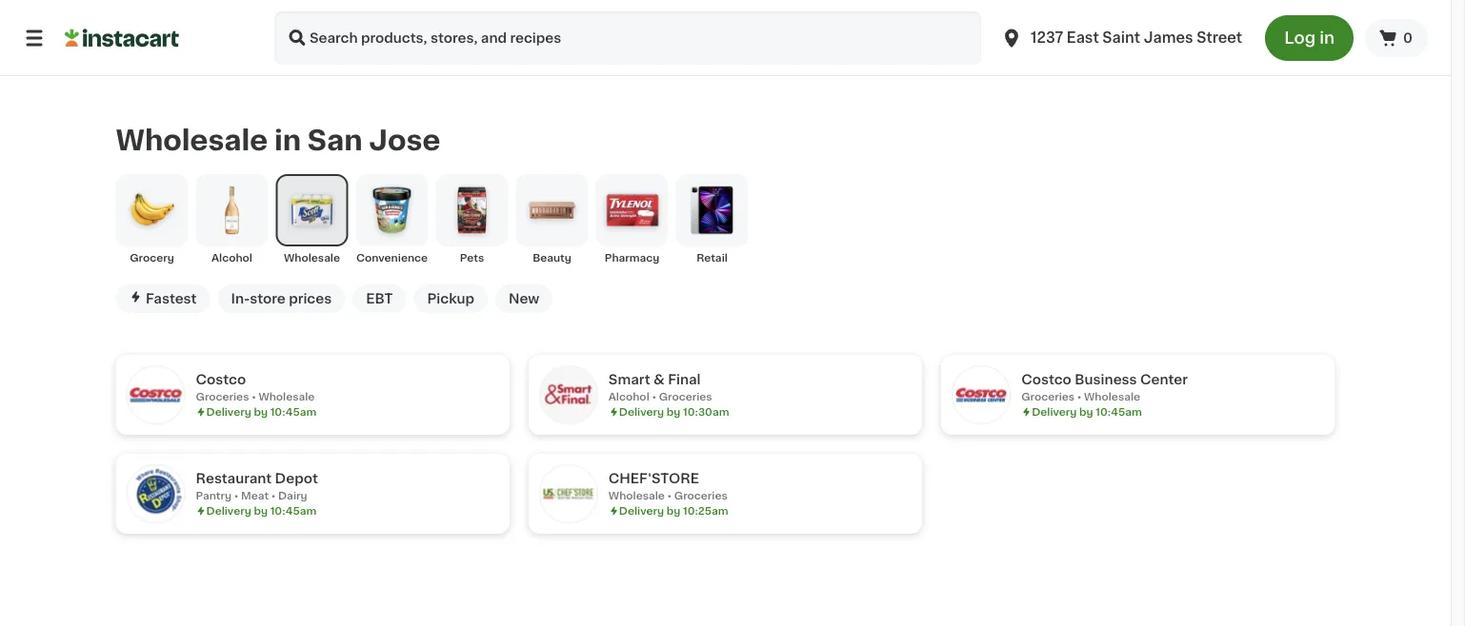 Task type: describe. For each thing, give the bounding box(es) containing it.
chef'store
[[609, 472, 699, 486]]

delivery for &
[[619, 407, 664, 418]]

costco for costco business center
[[1021, 373, 1071, 387]]

groceries inside the smart & final alcohol • groceries
[[659, 392, 712, 402]]

store
[[250, 292, 286, 306]]

1 1237 east saint james street button from the left
[[989, 11, 1254, 65]]

• inside the smart & final alcohol • groceries
[[652, 392, 656, 402]]

saint
[[1102, 31, 1140, 45]]

retail
[[696, 253, 728, 263]]

10:45am for business
[[1096, 407, 1142, 418]]

10:30am
[[683, 407, 729, 418]]

restaurant depot pantry • meat • dairy
[[196, 472, 318, 501]]

10:45am for depot
[[270, 506, 316, 517]]

in-store prices button
[[218, 285, 345, 313]]

wholesale in san jose
[[116, 127, 440, 154]]

restaurant
[[196, 472, 272, 486]]

costco business center groceries • wholesale
[[1021, 373, 1188, 402]]

• down the restaurant
[[234, 491, 238, 501]]

alcohol inside the smart & final alcohol • groceries
[[609, 392, 649, 402]]

east
[[1067, 31, 1099, 45]]

wholesale inside button
[[284, 253, 340, 263]]

james
[[1144, 31, 1193, 45]]

delivery for groceries
[[206, 407, 251, 418]]

alcohol inside button
[[212, 253, 252, 263]]

1237
[[1031, 31, 1063, 45]]

wholesale inside chef'store wholesale • groceries
[[609, 491, 665, 501]]

by for depot
[[254, 506, 268, 517]]

log in button
[[1265, 15, 1354, 61]]

costco image
[[127, 367, 184, 424]]

delivery by 10:45am for business
[[1032, 407, 1142, 418]]

10:45am for groceries
[[270, 407, 316, 418]]

wholesale in san jose main content
[[0, 76, 1451, 565]]

by for &
[[667, 407, 680, 418]]

smart & final image
[[540, 367, 597, 424]]

0 button
[[1365, 19, 1428, 57]]

dairy
[[278, 491, 307, 501]]

business
[[1075, 373, 1137, 387]]

pantry
[[196, 491, 231, 501]]

&
[[654, 373, 665, 387]]

pharmacy button
[[596, 174, 668, 266]]

log
[[1284, 30, 1316, 46]]

delivery for depot
[[206, 506, 251, 517]]

pharmacy
[[605, 253, 659, 263]]

retail button
[[676, 174, 748, 266]]

meat
[[241, 491, 269, 501]]

delivery for wholesale
[[619, 506, 664, 517]]

depot
[[275, 472, 318, 486]]

delivery by 10:25am
[[619, 506, 728, 517]]

• inside costco business center groceries • wholesale
[[1077, 392, 1082, 402]]

pickup
[[427, 292, 474, 306]]

new
[[509, 292, 539, 306]]

convenience button
[[356, 174, 428, 266]]

wholesale button
[[276, 174, 348, 266]]

• inside chef'store wholesale • groceries
[[667, 491, 672, 501]]

wholesale inside costco business center groceries • wholesale
[[1084, 392, 1140, 402]]

in-store prices
[[231, 292, 332, 306]]

beauty
[[533, 253, 571, 263]]

in for log
[[1320, 30, 1335, 46]]



Task type: vqa. For each thing, say whether or not it's contained in the screenshot.


Task type: locate. For each thing, give the bounding box(es) containing it.
street
[[1197, 31, 1242, 45]]

costco
[[196, 373, 246, 387], [1021, 373, 1071, 387]]

2 1237 east saint james street button from the left
[[1000, 11, 1242, 65]]

costco business center image
[[953, 367, 1010, 424]]

alcohol
[[212, 253, 252, 263], [609, 392, 649, 402]]

1 horizontal spatial alcohol
[[609, 392, 649, 402]]

1 vertical spatial in
[[274, 127, 301, 154]]

1237 east saint james street
[[1031, 31, 1242, 45]]

0 vertical spatial in
[[1320, 30, 1335, 46]]

1 horizontal spatial costco
[[1021, 373, 1071, 387]]

delivery for business
[[1032, 407, 1077, 418]]

0 vertical spatial alcohol
[[212, 253, 252, 263]]

instacart logo image
[[65, 27, 179, 50]]

in right log
[[1320, 30, 1335, 46]]

10:45am
[[270, 407, 316, 418], [1096, 407, 1142, 418], [270, 506, 316, 517]]

pickup button
[[414, 285, 488, 313]]

groceries inside costco business center groceries • wholesale
[[1021, 392, 1075, 402]]

1237 east saint james street button
[[989, 11, 1254, 65], [1000, 11, 1242, 65]]

fastest
[[146, 292, 197, 306]]

wholesale down the business
[[1084, 392, 1140, 402]]

• down the business
[[1077, 392, 1082, 402]]

by down the smart & final alcohol • groceries
[[667, 407, 680, 418]]

groceries right the costco business center image
[[1021, 392, 1075, 402]]

groceries inside costco groceries • wholesale
[[196, 392, 249, 402]]

costco left the business
[[1021, 373, 1071, 387]]

groceries
[[196, 392, 249, 402], [659, 392, 712, 402], [1021, 392, 1075, 402], [674, 491, 728, 501]]

0 horizontal spatial alcohol
[[212, 253, 252, 263]]

• up delivery by 10:25am
[[667, 491, 672, 501]]

grocery
[[130, 253, 174, 263]]

wholesale up the grocery button
[[116, 127, 268, 154]]

fastest button
[[116, 285, 210, 313]]

alcohol button
[[196, 174, 268, 266]]

delivery by 10:45am for groceries
[[206, 407, 316, 418]]

in-
[[231, 292, 250, 306]]

0
[[1403, 31, 1413, 45]]

costco for costco
[[196, 373, 246, 387]]

delivery by 10:45am for depot
[[206, 506, 316, 517]]

1 costco from the left
[[196, 373, 246, 387]]

0 horizontal spatial in
[[274, 127, 301, 154]]

smart & final alcohol • groceries
[[609, 373, 712, 402]]

center
[[1140, 373, 1188, 387]]

by down chef'store wholesale • groceries
[[667, 506, 680, 517]]

wholesale up prices
[[284, 253, 340, 263]]

costco groceries • wholesale
[[196, 373, 315, 402]]

delivery by 10:45am
[[206, 407, 316, 418], [1032, 407, 1142, 418], [206, 506, 316, 517]]

final
[[668, 373, 701, 387]]

by down costco groceries • wholesale
[[254, 407, 268, 418]]

groceries inside chef'store wholesale • groceries
[[674, 491, 728, 501]]

wholesale inside costco groceries • wholesale
[[259, 392, 315, 402]]

2 costco from the left
[[1021, 373, 1071, 387]]

by down costco business center groceries • wholesale
[[1079, 407, 1093, 418]]

pets button
[[436, 174, 508, 266]]

ebt button
[[353, 285, 406, 313]]

jose
[[369, 127, 440, 154]]

10:25am
[[683, 506, 728, 517]]

san
[[307, 127, 363, 154]]

ebt
[[366, 292, 393, 306]]

chef'store image
[[540, 466, 597, 523]]

wholesale down chef'store
[[609, 491, 665, 501]]

groceries up 10:25am
[[674, 491, 728, 501]]

delivery down chef'store
[[619, 506, 664, 517]]

in left san
[[274, 127, 301, 154]]

alcohol up in- at left
[[212, 253, 252, 263]]

costco inside costco business center groceries • wholesale
[[1021, 373, 1071, 387]]

in
[[1320, 30, 1335, 46], [274, 127, 301, 154]]

restaurant depot image
[[127, 466, 184, 523]]

beauty button
[[516, 174, 588, 266]]

delivery by 10:45am down costco groceries • wholesale
[[206, 407, 316, 418]]

delivery
[[206, 407, 251, 418], [619, 407, 664, 418], [1032, 407, 1077, 418], [206, 506, 251, 517], [619, 506, 664, 517]]

by
[[254, 407, 268, 418], [667, 407, 680, 418], [1079, 407, 1093, 418], [254, 506, 268, 517], [667, 506, 680, 517]]

1 vertical spatial alcohol
[[609, 392, 649, 402]]

delivery by 10:30am
[[619, 407, 729, 418]]

convenience
[[356, 253, 428, 263]]

prices
[[289, 292, 332, 306]]

alcohol down smart
[[609, 392, 649, 402]]

by for groceries
[[254, 407, 268, 418]]

• right meat
[[271, 491, 276, 501]]

• down &
[[652, 392, 656, 402]]

10:45am down costco groceries • wholesale
[[270, 407, 316, 418]]

1 horizontal spatial in
[[1320, 30, 1335, 46]]

by for wholesale
[[667, 506, 680, 517]]

Search field
[[274, 11, 981, 65]]

None search field
[[274, 11, 981, 65]]

in inside main content
[[274, 127, 301, 154]]

delivery down costco groceries • wholesale
[[206, 407, 251, 418]]

10:45am down dairy
[[270, 506, 316, 517]]

delivery by 10:45am down meat
[[206, 506, 316, 517]]

groceries right the costco image
[[196, 392, 249, 402]]

delivery down the smart & final alcohol • groceries
[[619, 407, 664, 418]]

new button
[[495, 285, 553, 313]]

in for wholesale
[[274, 127, 301, 154]]

pets
[[460, 253, 484, 263]]

by down meat
[[254, 506, 268, 517]]

• up the restaurant
[[252, 392, 256, 402]]

wholesale
[[116, 127, 268, 154], [284, 253, 340, 263], [259, 392, 315, 402], [1084, 392, 1140, 402], [609, 491, 665, 501]]

costco inside costco groceries • wholesale
[[196, 373, 246, 387]]

wholesale up the depot at the left of the page
[[259, 392, 315, 402]]

log in
[[1284, 30, 1335, 46]]

• inside costco groceries • wholesale
[[252, 392, 256, 402]]

grocery button
[[116, 174, 188, 266]]

smart
[[609, 373, 650, 387]]

chef'store wholesale • groceries
[[609, 472, 728, 501]]

in inside button
[[1320, 30, 1335, 46]]

costco right the costco image
[[196, 373, 246, 387]]

10:45am down costco business center groceries • wholesale
[[1096, 407, 1142, 418]]

•
[[252, 392, 256, 402], [652, 392, 656, 402], [1077, 392, 1082, 402], [234, 491, 238, 501], [271, 491, 276, 501], [667, 491, 672, 501]]

0 horizontal spatial costco
[[196, 373, 246, 387]]

by for business
[[1079, 407, 1093, 418]]

delivery down costco business center groceries • wholesale
[[1032, 407, 1077, 418]]

delivery by 10:45am down costco business center groceries • wholesale
[[1032, 407, 1142, 418]]

groceries down final
[[659, 392, 712, 402]]

delivery down pantry
[[206, 506, 251, 517]]



